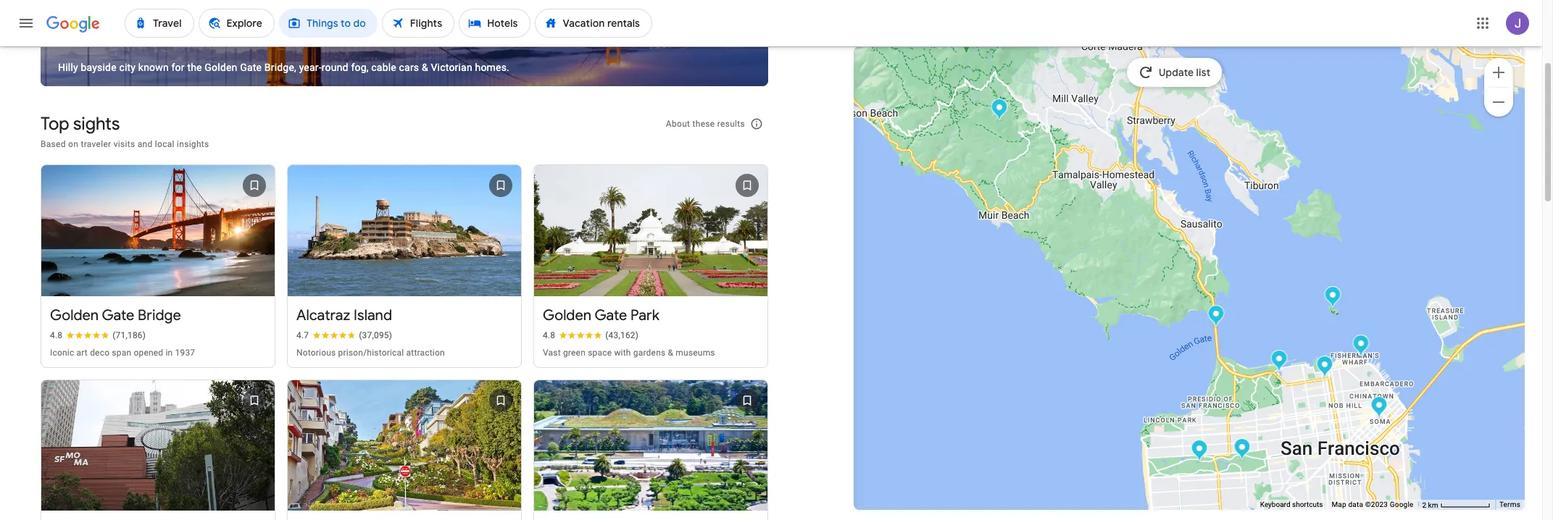 Task type: describe. For each thing, give the bounding box(es) containing it.
©2023
[[1365, 501, 1388, 509]]

palace of fine arts image
[[1271, 350, 1288, 374]]

for
[[171, 62, 185, 73]]

keyboard shortcuts
[[1260, 501, 1323, 509]]

bridge,
[[264, 62, 296, 73]]

in
[[166, 348, 173, 358]]

list inside the top sights region
[[35, 153, 783, 520]]

prison/historical
[[338, 348, 404, 358]]

california academy of sciences image
[[1234, 438, 1251, 462]]

4.8 out of 5 stars from 71,186 reviews image
[[50, 330, 146, 341]]

shortcuts
[[1292, 501, 1323, 509]]

update list
[[1159, 66, 1211, 79]]

muir woods national monument image
[[991, 99, 1008, 122]]

with
[[614, 348, 631, 358]]

year-
[[299, 62, 322, 73]]

art
[[77, 348, 88, 358]]

these
[[693, 119, 715, 129]]

park
[[631, 306, 660, 324]]

results
[[717, 119, 745, 129]]

km
[[1428, 501, 1438, 509]]

opened
[[134, 348, 163, 358]]

about these results
[[666, 119, 745, 129]]

span
[[112, 348, 131, 358]]

4.7
[[296, 330, 309, 340]]

save california academy of sciences to collection image
[[730, 383, 765, 418]]

about these results image
[[739, 107, 774, 142]]

alcatraz island
[[296, 306, 392, 324]]

iconic art deco span opened in 1937
[[50, 348, 195, 358]]

2 km button
[[1418, 500, 1495, 511]]

golden gate park
[[543, 306, 660, 324]]

based on traveler visits and local insights
[[41, 139, 209, 150]]

cable
[[371, 62, 396, 73]]

green
[[563, 348, 586, 358]]

visits
[[114, 139, 135, 150]]

2
[[1422, 501, 1426, 509]]

notorious prison/historical attraction
[[296, 348, 445, 358]]

museums
[[676, 348, 715, 358]]

round
[[322, 62, 348, 73]]

san
[[58, 1, 124, 53]]

alcatraz
[[296, 306, 350, 324]]

(71,186)
[[113, 330, 146, 340]]

map region
[[758, 43, 1553, 520]]

list
[[1197, 66, 1211, 79]]

1 horizontal spatial golden
[[205, 62, 237, 73]]

4.8 for golden gate bridge
[[50, 330, 63, 340]]

4.8 out of 5 stars from 43,162 reviews image
[[543, 330, 639, 341]]

keyboard
[[1260, 501, 1291, 509]]

update
[[1159, 66, 1194, 79]]

keyboard shortcuts button
[[1260, 500, 1323, 510]]

deco
[[90, 348, 110, 358]]

lombard street image
[[1317, 356, 1333, 380]]

1937
[[175, 348, 195, 358]]

main menu image
[[17, 14, 35, 32]]

about
[[666, 119, 690, 129]]

map
[[1332, 501, 1347, 509]]

victorian
[[431, 62, 472, 73]]

zoom out map image
[[1490, 93, 1508, 111]]

save golden gate bridge to collection image
[[237, 168, 272, 203]]

data
[[1348, 501, 1363, 509]]



Task type: locate. For each thing, give the bounding box(es) containing it.
google
[[1390, 501, 1414, 509]]

gate left bridge,
[[240, 62, 262, 73]]

island
[[354, 306, 392, 324]]

0 horizontal spatial 4.8
[[50, 330, 63, 340]]

gate for golden gate bridge
[[102, 306, 134, 324]]

1 4.8 from the left
[[50, 330, 63, 340]]

terms
[[1500, 501, 1521, 509]]

save alcatraz island to collection image
[[483, 168, 518, 203]]

homes.
[[475, 62, 510, 73]]

space
[[588, 348, 612, 358]]

attraction
[[406, 348, 445, 358]]

zoom in map image
[[1490, 63, 1508, 81]]

0 horizontal spatial &
[[422, 62, 428, 73]]

san francisco
[[58, 1, 307, 53]]

& inside the top sights region
[[668, 348, 673, 358]]

2 km
[[1422, 501, 1440, 509]]

1 vertical spatial &
[[668, 348, 673, 358]]

city
[[119, 62, 136, 73]]

cars
[[399, 62, 419, 73]]

golden
[[205, 62, 237, 73], [50, 306, 99, 324], [543, 306, 591, 324]]

save golden gate park to collection image
[[730, 168, 765, 203]]

gate up (43,162)
[[595, 306, 627, 324]]

2 4.8 from the left
[[543, 330, 555, 340]]

golden up 4.8 out of 5 stars from 43,162 reviews image
[[543, 306, 591, 324]]

vast
[[543, 348, 561, 358]]

local
[[155, 139, 175, 150]]

bridge
[[138, 306, 181, 324]]

0 horizontal spatial gate
[[102, 306, 134, 324]]

notorious
[[296, 348, 336, 358]]

based
[[41, 139, 66, 150]]

hilly
[[58, 62, 78, 73]]

4.8 for golden gate park
[[543, 330, 555, 340]]

on
[[68, 139, 78, 150]]

golden gate park image
[[1191, 440, 1208, 464]]

save san francisco museum of modern art to collection image
[[237, 383, 272, 418]]

4.8 up vast
[[543, 330, 555, 340]]

gardens
[[633, 348, 666, 358]]

bayside
[[81, 62, 117, 73]]

2 horizontal spatial golden
[[543, 306, 591, 324]]

golden up 4.8 out of 5 stars from 71,186 reviews image
[[50, 306, 99, 324]]

top
[[41, 113, 69, 135]]

golden gate bridge image
[[1208, 305, 1225, 329]]

(37,095)
[[359, 330, 392, 340]]

francisco
[[134, 1, 307, 53]]

0 horizontal spatial golden
[[50, 306, 99, 324]]

insights
[[177, 139, 209, 150]]

and
[[137, 139, 153, 150]]

the
[[187, 62, 202, 73]]

map data ©2023 google
[[1332, 501, 1414, 509]]

gate up (71,186)
[[102, 306, 134, 324]]

1 horizontal spatial gate
[[240, 62, 262, 73]]

alcatraz island image
[[1325, 286, 1341, 310]]

& right cars
[[422, 62, 428, 73]]

& right gardens
[[668, 348, 673, 358]]

golden right the
[[205, 62, 237, 73]]

vast green space with gardens & museums
[[543, 348, 715, 358]]

top sights
[[41, 113, 120, 135]]

update list button
[[1127, 58, 1222, 87]]

san francisco museum of modern art image
[[1371, 396, 1388, 420]]

4.8 up iconic at the left bottom
[[50, 330, 63, 340]]

gate
[[240, 62, 262, 73], [102, 306, 134, 324], [595, 306, 627, 324]]

1 horizontal spatial 4.8
[[543, 330, 555, 340]]

terms link
[[1500, 501, 1521, 509]]

list
[[35, 153, 783, 520]]

hilly bayside city known for the golden gate bridge, year-round fog, cable cars & victorian homes.
[[58, 62, 510, 73]]

4.8
[[50, 330, 63, 340], [543, 330, 555, 340]]

traveler
[[81, 139, 111, 150]]

golden for golden gate bridge
[[50, 306, 99, 324]]

list containing golden gate bridge
[[35, 153, 783, 520]]

1 horizontal spatial &
[[668, 348, 673, 358]]

known
[[138, 62, 169, 73]]

fog,
[[351, 62, 369, 73]]

save lombard street san francisco to collection image
[[483, 383, 518, 418]]

4.7 out of 5 stars from 37,095 reviews image
[[296, 330, 392, 341]]

&
[[422, 62, 428, 73], [668, 348, 673, 358]]

(43,162)
[[605, 330, 639, 340]]

gate for golden gate park
[[595, 306, 627, 324]]

golden for golden gate park
[[543, 306, 591, 324]]

2 horizontal spatial gate
[[595, 306, 627, 324]]

sights
[[73, 113, 120, 135]]

top sights region
[[26, 101, 783, 520]]

pier 39 image
[[1353, 335, 1369, 359]]

0 vertical spatial &
[[422, 62, 428, 73]]

iconic
[[50, 348, 74, 358]]

golden gate bridge
[[50, 306, 181, 324]]



Task type: vqa. For each thing, say whether or not it's contained in the screenshot.
the Zoom out map image
yes



